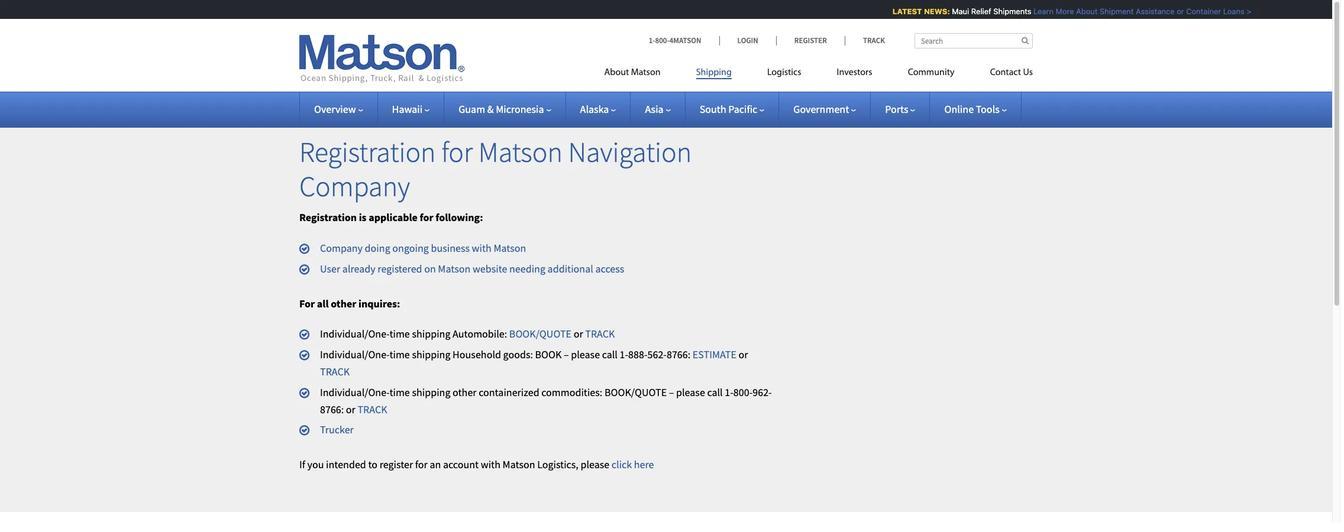 Task type: vqa. For each thing, say whether or not it's contained in the screenshot.
art in the top of the page
no



Task type: describe. For each thing, give the bounding box(es) containing it.
investors link
[[819, 62, 890, 86]]

containerized
[[479, 386, 539, 399]]

pacific
[[728, 102, 757, 116]]

business
[[431, 241, 470, 255]]

time for household
[[390, 348, 410, 362]]

individual/one- for individual/one-time shipping automobile:
[[320, 327, 390, 341]]

registration for matson navigation company
[[299, 134, 692, 204]]

trucker
[[320, 423, 354, 437]]

individual/one- inside individual/one-time shipping other containerized commodities: book/quote – please call 1-800-962- 8766: or
[[320, 386, 390, 399]]

registered
[[378, 262, 422, 276]]

individual/one- for individual/one-time shipping household goods: book – please call 1-888-562-8766:
[[320, 348, 390, 362]]

user
[[320, 262, 340, 276]]

latest
[[887, 7, 917, 16]]

matson inside registration for matson navigation company
[[478, 134, 563, 170]]

about inside top menu navigation
[[604, 68, 629, 77]]

user already registered on matson website needing additional access link
[[320, 262, 624, 276]]

overview
[[314, 102, 356, 116]]

login link
[[719, 35, 776, 46]]

hawaii link
[[392, 102, 430, 116]]

2 vertical spatial please
[[581, 458, 609, 472]]

click
[[612, 458, 632, 472]]

latest news: maui relief shipments learn more about shipment assistance or container loans >
[[887, 7, 1246, 16]]

user already registered on matson website needing additional access
[[320, 262, 624, 276]]

learn more about shipment assistance or container loans > link
[[1028, 7, 1246, 16]]

individual/one-time shipping household goods: book – please call 1-888-562-8766: estimate or track
[[320, 348, 748, 379]]

guam & micronesia
[[459, 102, 544, 116]]

matson inside top menu navigation
[[631, 68, 661, 77]]

household
[[453, 348, 501, 362]]

call inside individual/one-time shipping other containerized commodities: book/quote – please call 1-800-962- 8766: or
[[707, 386, 723, 399]]

about matson link
[[604, 62, 678, 86]]

navigation
[[568, 134, 692, 170]]

more
[[1050, 7, 1069, 16]]

website
[[473, 262, 507, 276]]

already
[[342, 262, 375, 276]]

estimate
[[693, 348, 737, 362]]

registration is applicable for following:
[[299, 211, 483, 224]]

shipping for automobile:
[[412, 327, 450, 341]]

contact
[[990, 68, 1021, 77]]

government link
[[793, 102, 856, 116]]

1- inside individual/one-time shipping other containerized commodities: book/quote – please call 1-800-962- 8766: or
[[725, 386, 733, 399]]

track link for individual/one-time shipping automobile: book/quote or track
[[585, 327, 615, 341]]

contact us
[[990, 68, 1033, 77]]

track link
[[845, 35, 885, 46]]

or inside individual/one-time shipping household goods: book – please call 1-888-562-8766: estimate or track
[[739, 348, 748, 362]]

registration for registration for matson navigation company
[[299, 134, 436, 170]]

1 vertical spatial for
[[420, 211, 433, 224]]

access
[[595, 262, 624, 276]]

assistance
[[1131, 7, 1169, 16]]

individual/one-time shipping automobile: book/quote or track
[[320, 327, 615, 341]]

888-
[[628, 348, 648, 362]]

blue matson logo with ocean, shipping, truck, rail and logistics written beneath it. image
[[299, 35, 465, 83]]

ports link
[[885, 102, 915, 116]]

0 horizontal spatial book/quote
[[509, 327, 572, 341]]

logistics,
[[537, 458, 578, 472]]

maui
[[947, 7, 964, 16]]

4matson
[[669, 35, 701, 46]]

registration for registration is applicable for following:
[[299, 211, 357, 224]]

asia
[[645, 102, 664, 116]]

shipping link
[[678, 62, 749, 86]]

for inside registration for matson navigation company
[[441, 134, 473, 170]]

register
[[380, 458, 413, 472]]

&
[[487, 102, 494, 116]]

news:
[[919, 7, 945, 16]]

1- inside individual/one-time shipping household goods: book – please call 1-888-562-8766: estimate or track
[[620, 348, 628, 362]]

track inside individual/one-time shipping household goods: book – please call 1-888-562-8766: estimate or track
[[320, 365, 350, 379]]

0 vertical spatial 1-
[[649, 35, 655, 46]]

south pacific
[[700, 102, 757, 116]]

matson up needing
[[494, 241, 526, 255]]

or inside individual/one-time shipping other containerized commodities: book/quote – please call 1-800-962- 8766: or
[[346, 403, 355, 416]]

automobile:
[[453, 327, 507, 341]]

call inside individual/one-time shipping household goods: book – please call 1-888-562-8766: estimate or track
[[602, 348, 618, 362]]

is
[[359, 211, 367, 224]]

track link for individual/one-time shipping household goods: book – please call 1-888-562-8766: estimate or track
[[320, 365, 350, 379]]

on
[[424, 262, 436, 276]]

book
[[535, 348, 562, 362]]

time for other
[[390, 386, 410, 399]]

online
[[944, 102, 974, 116]]

all
[[317, 297, 329, 310]]

tools
[[976, 102, 1000, 116]]

please inside individual/one-time shipping other containerized commodities: book/quote – please call 1-800-962- 8766: or
[[676, 386, 705, 399]]

book/quote link
[[509, 327, 572, 341]]

company inside registration for matson navigation company
[[299, 168, 410, 204]]

company doing ongoing business with matson
[[320, 241, 526, 255]]

guam
[[459, 102, 485, 116]]

562-
[[647, 348, 667, 362]]

community
[[908, 68, 955, 77]]

for all other inquires:
[[299, 297, 400, 310]]

time for automobile:
[[390, 327, 410, 341]]

shipments
[[988, 7, 1026, 16]]

0 vertical spatial 800-
[[655, 35, 669, 46]]

1 horizontal spatial track link
[[358, 403, 387, 416]]

shipping for other
[[412, 386, 450, 399]]



Task type: locate. For each thing, give the bounding box(es) containing it.
8766: inside individual/one-time shipping household goods: book – please call 1-888-562-8766: estimate or track
[[667, 348, 691, 362]]

– inside individual/one-time shipping household goods: book – please call 1-888-562-8766: estimate or track
[[564, 348, 569, 362]]

1 horizontal spatial call
[[707, 386, 723, 399]]

1 registration from the top
[[299, 134, 436, 170]]

1 individual/one- from the top
[[320, 327, 390, 341]]

community link
[[890, 62, 972, 86]]

register
[[794, 35, 827, 46]]

shipping
[[696, 68, 732, 77]]

registration inside registration for matson navigation company
[[299, 134, 436, 170]]

an
[[430, 458, 441, 472]]

0 vertical spatial individual/one-
[[320, 327, 390, 341]]

time inside individual/one-time shipping other containerized commodities: book/quote – please call 1-800-962- 8766: or
[[390, 386, 410, 399]]

please
[[571, 348, 600, 362], [676, 386, 705, 399], [581, 458, 609, 472]]

8766: up trucker
[[320, 403, 344, 416]]

alaska link
[[580, 102, 616, 116]]

1 horizontal spatial book/quote
[[605, 386, 667, 399]]

1- left 962-
[[725, 386, 733, 399]]

1 vertical spatial call
[[707, 386, 723, 399]]

call
[[602, 348, 618, 362], [707, 386, 723, 399]]

1-800-4matson
[[649, 35, 701, 46]]

1 horizontal spatial about
[[1071, 7, 1092, 16]]

– inside individual/one-time shipping other containerized commodities: book/quote – please call 1-800-962- 8766: or
[[669, 386, 674, 399]]

1 vertical spatial company
[[320, 241, 363, 255]]

2 horizontal spatial track link
[[585, 327, 615, 341]]

please inside individual/one-time shipping household goods: book – please call 1-888-562-8766: estimate or track
[[571, 348, 600, 362]]

0 vertical spatial company
[[299, 168, 410, 204]]

0 vertical spatial –
[[564, 348, 569, 362]]

1 vertical spatial time
[[390, 348, 410, 362]]

if you intended to register for an account with matson logistics, please click here
[[299, 458, 654, 472]]

2 vertical spatial time
[[390, 386, 410, 399]]

Search search field
[[915, 33, 1033, 49]]

top menu navigation
[[604, 62, 1033, 86]]

company
[[299, 168, 410, 204], [320, 241, 363, 255]]

call down estimate
[[707, 386, 723, 399]]

with up website
[[472, 241, 492, 255]]

1 vertical spatial –
[[669, 386, 674, 399]]

2 horizontal spatial 1-
[[725, 386, 733, 399]]

shipping for household
[[412, 348, 450, 362]]

track
[[585, 327, 615, 341], [320, 365, 350, 379], [358, 403, 387, 416]]

call left 888-
[[602, 348, 618, 362]]

applicable
[[369, 211, 418, 224]]

1 vertical spatial about
[[604, 68, 629, 77]]

doing
[[365, 241, 390, 255]]

intended
[[326, 458, 366, 472]]

2 vertical spatial track link
[[358, 403, 387, 416]]

ports
[[885, 102, 908, 116]]

shipment
[[1094, 7, 1129, 16]]

for
[[441, 134, 473, 170], [420, 211, 433, 224], [415, 458, 428, 472]]

1 horizontal spatial 800-
[[733, 386, 753, 399]]

hawaii
[[392, 102, 422, 116]]

track
[[863, 35, 885, 46]]

please right book
[[571, 348, 600, 362]]

login
[[737, 35, 758, 46]]

0 horizontal spatial call
[[602, 348, 618, 362]]

estimate link
[[693, 348, 737, 362]]

2 shipping from the top
[[412, 348, 450, 362]]

1 vertical spatial with
[[481, 458, 500, 472]]

or left container
[[1171, 7, 1179, 16]]

us
[[1023, 68, 1033, 77]]

1 horizontal spatial other
[[453, 386, 477, 399]]

loans
[[1218, 7, 1239, 16]]

additional
[[548, 262, 593, 276]]

here
[[634, 458, 654, 472]]

1 horizontal spatial –
[[669, 386, 674, 399]]

book/quote down 888-
[[605, 386, 667, 399]]

please down estimate link
[[676, 386, 705, 399]]

logistics link
[[749, 62, 819, 86]]

or
[[1171, 7, 1179, 16], [574, 327, 583, 341], [739, 348, 748, 362], [346, 403, 355, 416]]

search image
[[1022, 37, 1029, 44]]

company up is
[[299, 168, 410, 204]]

relief
[[966, 7, 986, 16]]

0 vertical spatial 8766:
[[667, 348, 691, 362]]

1 vertical spatial track link
[[320, 365, 350, 379]]

0 vertical spatial for
[[441, 134, 473, 170]]

–
[[564, 348, 569, 362], [669, 386, 674, 399]]

1 vertical spatial book/quote
[[605, 386, 667, 399]]

logistics
[[767, 68, 801, 77]]

matson down business
[[438, 262, 471, 276]]

962-
[[753, 386, 772, 399]]

online tools link
[[944, 102, 1007, 116]]

2 vertical spatial shipping
[[412, 386, 450, 399]]

book/quote inside individual/one-time shipping other containerized commodities: book/quote – please call 1-800-962- 8766: or
[[605, 386, 667, 399]]

0 vertical spatial track link
[[585, 327, 615, 341]]

register link
[[776, 35, 845, 46]]

8766: inside individual/one-time shipping other containerized commodities: book/quote – please call 1-800-962- 8766: or
[[320, 403, 344, 416]]

1- left 562-
[[620, 348, 628, 362]]

1 vertical spatial 1-
[[620, 348, 628, 362]]

1 vertical spatial 8766:
[[320, 403, 344, 416]]

company up "user"
[[320, 241, 363, 255]]

2 vertical spatial for
[[415, 458, 428, 472]]

8766:
[[667, 348, 691, 362], [320, 403, 344, 416]]

2 vertical spatial track
[[358, 403, 387, 416]]

2 vertical spatial 1-
[[725, 386, 733, 399]]

matson down micronesia
[[478, 134, 563, 170]]

1 vertical spatial track
[[320, 365, 350, 379]]

trucker link
[[320, 423, 354, 437]]

1 vertical spatial shipping
[[412, 348, 450, 362]]

1 vertical spatial 800-
[[733, 386, 753, 399]]

book/quote up book
[[509, 327, 572, 341]]

0 vertical spatial please
[[571, 348, 600, 362]]

None search field
[[915, 33, 1033, 49]]

ongoing
[[392, 241, 429, 255]]

800- inside individual/one-time shipping other containerized commodities: book/quote – please call 1-800-962- 8766: or
[[733, 386, 753, 399]]

0 horizontal spatial about
[[604, 68, 629, 77]]

account
[[443, 458, 479, 472]]

1 vertical spatial individual/one-
[[320, 348, 390, 362]]

1 vertical spatial registration
[[299, 211, 357, 224]]

container
[[1181, 7, 1216, 16]]

for left an
[[415, 458, 428, 472]]

1 shipping from the top
[[412, 327, 450, 341]]

0 horizontal spatial other
[[331, 297, 356, 310]]

1 horizontal spatial 8766:
[[667, 348, 691, 362]]

following:
[[436, 211, 483, 224]]

track link
[[585, 327, 615, 341], [320, 365, 350, 379], [358, 403, 387, 416]]

individual/one-time shipping other containerized commodities: book/quote – please call 1-800-962- 8766: or
[[320, 386, 772, 416]]

government
[[793, 102, 849, 116]]

overview link
[[314, 102, 363, 116]]

3 individual/one- from the top
[[320, 386, 390, 399]]

shipping inside individual/one-time shipping household goods: book – please call 1-888-562-8766: estimate or track
[[412, 348, 450, 362]]

2 vertical spatial individual/one-
[[320, 386, 390, 399]]

3 shipping from the top
[[412, 386, 450, 399]]

contact us link
[[972, 62, 1033, 86]]

2 horizontal spatial track
[[585, 327, 615, 341]]

or right book/quote link
[[574, 327, 583, 341]]

0 horizontal spatial –
[[564, 348, 569, 362]]

online tools
[[944, 102, 1000, 116]]

registration down overview link
[[299, 134, 436, 170]]

0 horizontal spatial 1-
[[620, 348, 628, 362]]

investors
[[837, 68, 872, 77]]

about right more
[[1071, 7, 1092, 16]]

0 vertical spatial about
[[1071, 7, 1092, 16]]

0 horizontal spatial track
[[320, 365, 350, 379]]

1 vertical spatial please
[[676, 386, 705, 399]]

registration left is
[[299, 211, 357, 224]]

1 time from the top
[[390, 327, 410, 341]]

800- up about matson link
[[655, 35, 669, 46]]

goods:
[[503, 348, 533, 362]]

0 vertical spatial call
[[602, 348, 618, 362]]

other right all
[[331, 297, 356, 310]]

about up alaska link
[[604, 68, 629, 77]]

needing
[[509, 262, 545, 276]]

for up company doing ongoing business with matson
[[420, 211, 433, 224]]

or up trucker
[[346, 403, 355, 416]]

or right estimate
[[739, 348, 748, 362]]

shipping
[[412, 327, 450, 341], [412, 348, 450, 362], [412, 386, 450, 399]]

0 vertical spatial with
[[472, 241, 492, 255]]

other inside individual/one-time shipping other containerized commodities: book/quote – please call 1-800-962- 8766: or
[[453, 386, 477, 399]]

with right account
[[481, 458, 500, 472]]

shipping inside individual/one-time shipping other containerized commodities: book/quote – please call 1-800-962- 8766: or
[[412, 386, 450, 399]]

0 horizontal spatial track link
[[320, 365, 350, 379]]

for
[[299, 297, 315, 310]]

you
[[307, 458, 324, 472]]

individual/one- inside individual/one-time shipping household goods: book – please call 1-888-562-8766: estimate or track
[[320, 348, 390, 362]]

0 vertical spatial track
[[585, 327, 615, 341]]

company doing ongoing business with matson link
[[320, 241, 526, 255]]

south
[[700, 102, 726, 116]]

to
[[368, 458, 377, 472]]

8766: left estimate
[[667, 348, 691, 362]]

0 vertical spatial other
[[331, 297, 356, 310]]

other
[[331, 297, 356, 310], [453, 386, 477, 399]]

1 vertical spatial other
[[453, 386, 477, 399]]

click here link
[[612, 458, 654, 472]]

800-
[[655, 35, 669, 46], [733, 386, 753, 399]]

0 vertical spatial registration
[[299, 134, 436, 170]]

matson left logistics,
[[503, 458, 535, 472]]

for down guam at the left of the page
[[441, 134, 473, 170]]

time inside individual/one-time shipping household goods: book – please call 1-888-562-8766: estimate or track
[[390, 348, 410, 362]]

matson
[[631, 68, 661, 77], [478, 134, 563, 170], [494, 241, 526, 255], [438, 262, 471, 276], [503, 458, 535, 472]]

other down the household
[[453, 386, 477, 399]]

2 time from the top
[[390, 348, 410, 362]]

inquires:
[[359, 297, 400, 310]]

0 vertical spatial time
[[390, 327, 410, 341]]

individual/one-
[[320, 327, 390, 341], [320, 348, 390, 362], [320, 386, 390, 399]]

1 horizontal spatial 1-
[[649, 35, 655, 46]]

2 individual/one- from the top
[[320, 348, 390, 362]]

3 time from the top
[[390, 386, 410, 399]]

1 horizontal spatial track
[[358, 403, 387, 416]]

micronesia
[[496, 102, 544, 116]]

800- down estimate link
[[733, 386, 753, 399]]

2 registration from the top
[[299, 211, 357, 224]]

matson up asia
[[631, 68, 661, 77]]

0 vertical spatial book/quote
[[509, 327, 572, 341]]

0 horizontal spatial 800-
[[655, 35, 669, 46]]

0 vertical spatial shipping
[[412, 327, 450, 341]]

time
[[390, 327, 410, 341], [390, 348, 410, 362], [390, 386, 410, 399]]

0 horizontal spatial 8766:
[[320, 403, 344, 416]]

please left click
[[581, 458, 609, 472]]

south pacific link
[[700, 102, 765, 116]]

about matson
[[604, 68, 661, 77]]

commodities:
[[541, 386, 602, 399]]

1- left 4matson
[[649, 35, 655, 46]]



